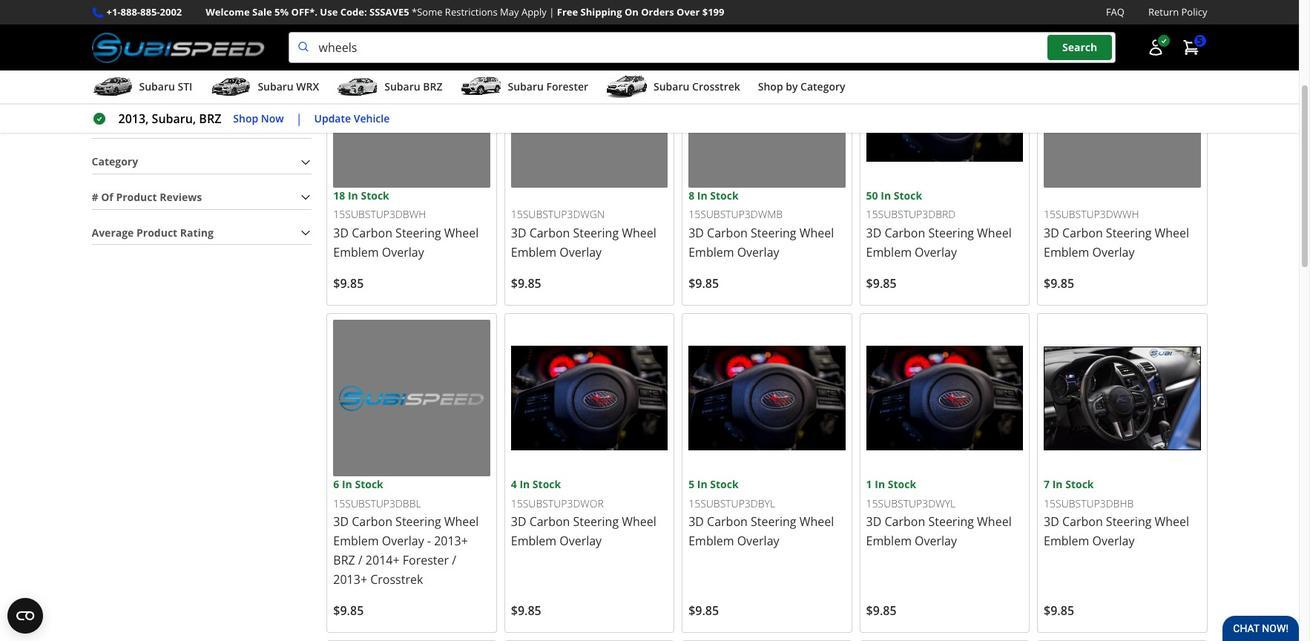Task type: describe. For each thing, give the bounding box(es) containing it.
1 vertical spatial 2013+
[[334, 572, 367, 588]]

-
[[427, 533, 431, 550]]

wheel for 8 in stock 15substup3dwmb 3d carbon steering wheel emblem overlay
[[800, 225, 835, 241]]

in for 50 in stock 15substup3dbrd 3d carbon steering wheel emblem overlay
[[881, 189, 892, 203]]

emblem for 7 in stock 15substup3dbhb 3d carbon steering wheel emblem overlay
[[1045, 533, 1090, 550]]

5 for 5
[[1198, 34, 1204, 48]]

subaru sti button
[[92, 74, 193, 103]]

overlay for 50 in stock 15substup3dbrd 3d carbon steering wheel emblem overlay
[[915, 244, 958, 261]]

+1-
[[107, 5, 121, 19]]

15substup3dbhb
[[1045, 496, 1134, 510]]

return policy link
[[1149, 4, 1208, 20]]

crosstrek inside 6 in stock 15substup3dbbl 3d carbon steering wheel emblem overlay - 2013+ brz / 2014+ forester / 2013+ crosstrek
[[371, 572, 423, 588]]

may
[[500, 5, 519, 19]]

subaru forester button
[[461, 74, 589, 103]]

15substup3dwwh
[[1045, 207, 1140, 221]]

7
[[1045, 478, 1050, 492]]

6
[[334, 478, 339, 492]]

shop now link
[[233, 110, 284, 127]]

50 in stock 15substup3dbrd 3d carbon steering wheel emblem overlay
[[867, 189, 1012, 261]]

emblem for 6 in stock 15substup3dbbl 3d carbon steering wheel emblem overlay - 2013+ brz / 2014+ forester / 2013+ crosstrek
[[334, 533, 379, 550]]

5 for 5 in stock 15substup3dbyl 3d carbon steering wheel emblem overlay
[[689, 478, 695, 492]]

3d down "15substup3dwgn"
[[511, 225, 527, 241]]

a subaru brz thumbnail image image
[[337, 76, 379, 98]]

15substup3dwmb
[[689, 207, 783, 221]]

subaru crosstrek button
[[607, 74, 741, 103]]

emblem for 5 in stock 15substup3dbyl 3d carbon steering wheel emblem overlay
[[689, 533, 735, 550]]

3d for 18 in stock 15substup3dbwh 3d carbon steering wheel emblem overlay
[[334, 225, 349, 241]]

shop by category button
[[759, 74, 846, 103]]

restrictions
[[445, 5, 498, 19]]

1 vertical spatial brz
[[199, 111, 221, 127]]

3d carbon steering wheel emblem overlay image for 7 in stock 15substup3dbhb 3d carbon steering wheel emblem overlay
[[1045, 320, 1201, 477]]

carbon for 50 in stock 15substup3dbrd 3d carbon steering wheel emblem overlay
[[885, 225, 926, 241]]

3d for 50 in stock 15substup3dbrd 3d carbon steering wheel emblem overlay
[[867, 225, 882, 241]]

wrx
[[296, 80, 319, 94]]

steering for 50 in stock 15substup3dbrd 3d carbon steering wheel emblem overlay
[[929, 225, 975, 241]]

15substup3dwgn
[[511, 207, 605, 221]]

3d carbon steering wheel emblem overlay - 2013+ brz / 2014+ forester / 2013+ crosstrek image
[[334, 320, 490, 477]]

open widget image
[[7, 598, 43, 634]]

colors button
[[92, 115, 312, 138]]

888-
[[121, 5, 140, 19]]

stock for 8 in stock 15substup3dwmb 3d carbon steering wheel emblem overlay
[[711, 189, 739, 203]]

shop for shop now
[[233, 111, 258, 125]]

carbon for 5 in stock 15substup3dbyl 3d carbon steering wheel emblem overlay
[[708, 514, 748, 530]]

a subaru wrx thumbnail image image
[[210, 76, 252, 98]]

reset
[[281, 63, 312, 79]]

wheel for 18 in stock 15substup3dbwh 3d carbon steering wheel emblem overlay
[[445, 225, 479, 241]]

forester inside 6 in stock 15substup3dbbl 3d carbon steering wheel emblem overlay - 2013+ brz / 2014+ forester / 2013+ crosstrek
[[403, 553, 449, 569]]

18
[[334, 189, 345, 203]]

3d carbon steering wheel emblem overlay image for 8 in stock 15substup3dwmb 3d carbon steering wheel emblem overlay
[[689, 31, 846, 188]]

6 in stock 15substup3dbbl 3d carbon steering wheel emblem overlay - 2013+ brz / 2014+ forester / 2013+ crosstrek
[[334, 478, 479, 588]]

button image
[[1147, 39, 1165, 57]]

5%
[[275, 5, 289, 19]]

category button
[[92, 151, 312, 174]]

apply
[[522, 5, 547, 19]]

15substup3dwor
[[511, 496, 604, 510]]

stock for 18 in stock 15substup3dbwh 3d carbon steering wheel emblem overlay
[[361, 189, 390, 203]]

carbon down the 15substup3dwwh
[[1063, 225, 1104, 241]]

emblem down the 15substup3dwwh
[[1045, 244, 1090, 261]]

forester inside dropdown button
[[547, 80, 589, 94]]

carbon for 7 in stock 15substup3dbhb 3d carbon steering wheel emblem overlay
[[1063, 514, 1104, 530]]

wheel for 6 in stock 15substup3dbbl 3d carbon steering wheel emblem overlay - 2013+ brz / 2014+ forester / 2013+ crosstrek
[[445, 514, 479, 530]]

carbon for 8 in stock 15substup3dwmb 3d carbon steering wheel emblem overlay
[[708, 225, 748, 241]]

0 horizontal spatial |
[[296, 111, 303, 127]]

carbon for 4 in stock 15substup3dwor 3d carbon steering wheel emblem overlay
[[530, 514, 570, 530]]

subaru brz
[[385, 80, 443, 94]]

$9.85 for 8 in stock 15substup3dwmb 3d carbon steering wheel emblem overlay
[[689, 275, 719, 292]]

in for 18 in stock 15substup3dbwh 3d carbon steering wheel emblem overlay
[[348, 189, 358, 203]]

overlay for 7 in stock 15substup3dbhb 3d carbon steering wheel emblem overlay
[[1093, 533, 1135, 550]]

15substup3dwyl
[[867, 496, 956, 510]]

5 button
[[1176, 33, 1208, 62]]

now
[[261, 111, 284, 125]]

a subaru crosstrek thumbnail image image
[[607, 76, 648, 98]]

of
[[101, 190, 113, 204]]

wheel for 5 in stock 15substup3dbyl 3d carbon steering wheel emblem overlay
[[800, 514, 835, 530]]

15substup3dbbl
[[334, 496, 421, 510]]

3d for 5 in stock 15substup3dbyl 3d carbon steering wheel emblem overlay
[[689, 514, 704, 530]]

in for 7 in stock 15substup3dbhb 3d carbon steering wheel emblem overlay
[[1053, 478, 1063, 492]]

minimum slider
[[92, 16, 107, 31]]

stock for 1 in stock 15substup3dwyl 3d carbon steering wheel emblem overlay
[[888, 478, 917, 492]]

2014+
[[366, 553, 400, 569]]

7 in stock 15substup3dbhb 3d carbon steering wheel emblem overlay
[[1045, 478, 1190, 550]]

Min text field
[[92, 55, 176, 91]]

3d down the 15substup3dwwh
[[1045, 225, 1060, 241]]

3d for 1 in stock 15substup3dwyl 3d carbon steering wheel emblem overlay
[[867, 514, 882, 530]]

overlay for 5 in stock 15substup3dbyl 3d carbon steering wheel emblem overlay
[[738, 533, 780, 550]]

vehicle
[[354, 111, 390, 125]]

wheel for 4 in stock 15substup3dwor 3d carbon steering wheel emblem overlay
[[622, 514, 657, 530]]

in for 1 in stock 15substup3dwyl 3d carbon steering wheel emblem overlay
[[875, 478, 886, 492]]

faq link
[[1107, 4, 1125, 20]]

off*.
[[291, 5, 318, 19]]

free
[[557, 5, 578, 19]]

shop for shop by category
[[759, 80, 784, 94]]

$9.85 for 50 in stock 15substup3dbrd 3d carbon steering wheel emblem overlay
[[867, 275, 897, 292]]

overlay for 1 in stock 15substup3dwyl 3d carbon steering wheel emblem overlay
[[915, 533, 958, 550]]

subaru wrx button
[[210, 74, 319, 103]]

product inside 'dropdown button'
[[137, 225, 178, 239]]

3d carbon steering wheel emblem overlay image for 18 in stock 15substup3dbwh 3d carbon steering wheel emblem overlay
[[334, 31, 490, 188]]

search input field
[[288, 32, 1116, 63]]

stock for 6 in stock 15substup3dbbl 3d carbon steering wheel emblem overlay - 2013+ brz / 2014+ forester / 2013+ crosstrek
[[355, 478, 384, 492]]

steering for 7 in stock 15substup3dbhb 3d carbon steering wheel emblem overlay
[[1107, 514, 1152, 530]]

steering for 8 in stock 15substup3dwmb 3d carbon steering wheel emblem overlay
[[751, 225, 797, 241]]

2013, subaru, brz
[[118, 111, 221, 127]]

in for 5 in stock 15substup3dbyl 3d carbon steering wheel emblem overlay
[[698, 478, 708, 492]]

wheel for 1 in stock 15substup3dwyl 3d carbon steering wheel emblem overlay
[[978, 514, 1012, 530]]

on
[[625, 5, 639, 19]]

use
[[320, 5, 338, 19]]

search button
[[1048, 35, 1113, 60]]

subaru for subaru crosstrek
[[654, 80, 690, 94]]

15substup3dbyl
[[689, 496, 776, 510]]

stock for 5 in stock 15substup3dbyl 3d carbon steering wheel emblem overlay
[[711, 478, 739, 492]]

a subaru forester thumbnail image image
[[461, 76, 502, 98]]

brz inside dropdown button
[[423, 80, 443, 94]]

overlay for 4 in stock 15substup3dwor 3d carbon steering wheel emblem overlay
[[560, 533, 602, 550]]

faq
[[1107, 5, 1125, 19]]

policy
[[1182, 5, 1208, 19]]

subispeed logo image
[[92, 32, 265, 63]]

rating
[[180, 225, 214, 239]]

subaru forester
[[508, 80, 589, 94]]

stock for 4 in stock 15substup3dwor 3d carbon steering wheel emblem overlay
[[533, 478, 561, 492]]

update vehicle button
[[314, 110, 390, 127]]

product inside dropdown button
[[116, 190, 157, 204]]

subaru for subaru sti
[[139, 80, 175, 94]]

$9.85 for 1 in stock 15substup3dwyl 3d carbon steering wheel emblem overlay
[[867, 603, 897, 619]]

brz inside 6 in stock 15substup3dbbl 3d carbon steering wheel emblem overlay - 2013+ brz / 2014+ forester / 2013+ crosstrek
[[334, 553, 355, 569]]

15substup3dbwh
[[334, 207, 426, 221]]

update vehicle
[[314, 111, 390, 125]]

shipping
[[581, 5, 622, 19]]

search
[[1063, 40, 1098, 54]]

#
[[92, 190, 98, 204]]

3d carbon steering wheel emblem overlay image for 4 in stock 15substup3dwor 3d carbon steering wheel emblem overlay
[[511, 320, 668, 477]]

welcome
[[206, 5, 250, 19]]

crosstrek inside dropdown button
[[693, 80, 741, 94]]

subaru brz button
[[337, 74, 443, 103]]

3d for 6 in stock 15substup3dbbl 3d carbon steering wheel emblem overlay - 2013+ brz / 2014+ forester / 2013+ crosstrek
[[334, 514, 349, 530]]

a subaru sti thumbnail image image
[[92, 76, 133, 98]]



Task type: locate. For each thing, give the bounding box(es) containing it.
carbon inside 7 in stock 15substup3dbhb 3d carbon steering wheel emblem overlay
[[1063, 514, 1104, 530]]

3d carbon steering wheel emblem overlay image for 50 in stock 15substup3dbrd 3d carbon steering wheel emblem overlay
[[867, 31, 1024, 188]]

carbon down "15substup3dwor"
[[530, 514, 570, 530]]

2013+
[[434, 533, 468, 550], [334, 572, 367, 588]]

3d carbon steering wheel emblem overlay image for 5 in stock 15substup3dbyl 3d carbon steering wheel emblem overlay
[[689, 320, 846, 477]]

steering inside 7 in stock 15substup3dbhb 3d carbon steering wheel emblem overlay
[[1107, 514, 1152, 530]]

3d for 4 in stock 15substup3dwor 3d carbon steering wheel emblem overlay
[[511, 514, 527, 530]]

5 up 15substup3dbyl
[[689, 478, 695, 492]]

colors
[[92, 119, 124, 133]]

overlay inside 8 in stock 15substup3dwmb 3d carbon steering wheel emblem overlay
[[738, 244, 780, 261]]

3d inside 50 in stock 15substup3dbrd 3d carbon steering wheel emblem overlay
[[867, 225, 882, 241]]

steering
[[396, 225, 441, 241], [573, 225, 619, 241], [751, 225, 797, 241], [929, 225, 975, 241], [1107, 225, 1152, 241], [396, 514, 441, 530], [573, 514, 619, 530], [751, 514, 797, 530], [929, 514, 975, 530], [1107, 514, 1152, 530]]

carbon for 6 in stock 15substup3dbbl 3d carbon steering wheel emblem overlay - 2013+ brz / 2014+ forester / 2013+ crosstrek
[[352, 514, 393, 530]]

5 down policy
[[1198, 34, 1204, 48]]

in inside 6 in stock 15substup3dbbl 3d carbon steering wheel emblem overlay - 2013+ brz / 2014+ forester / 2013+ crosstrek
[[342, 478, 352, 492]]

overlay inside "18 in stock 15substup3dbwh 3d carbon steering wheel emblem overlay"
[[382, 244, 424, 261]]

0 horizontal spatial forester
[[403, 553, 449, 569]]

1 vertical spatial forester
[[403, 553, 449, 569]]

0 vertical spatial forester
[[547, 80, 589, 94]]

3d for 8 in stock 15substup3dwmb 3d carbon steering wheel emblem overlay
[[689, 225, 704, 241]]

stock inside 1 in stock 15substup3dwyl 3d carbon steering wheel emblem overlay
[[888, 478, 917, 492]]

in up 15substup3dbyl
[[698, 478, 708, 492]]

+1-888-885-2002 link
[[107, 4, 182, 20]]

stock inside 5 in stock 15substup3dbyl 3d carbon steering wheel emblem overlay
[[711, 478, 739, 492]]

steering up -
[[396, 514, 441, 530]]

return policy
[[1149, 5, 1208, 19]]

1 horizontal spatial 2013+
[[434, 533, 468, 550]]

shop now
[[233, 111, 284, 125]]

overlay down 15substup3dwyl
[[915, 533, 958, 550]]

in inside 50 in stock 15substup3dbrd 3d carbon steering wheel emblem overlay
[[881, 189, 892, 203]]

steering down 15substup3dbyl
[[751, 514, 797, 530]]

in inside "18 in stock 15substup3dbwh 3d carbon steering wheel emblem overlay"
[[348, 189, 358, 203]]

*some restrictions may apply | free shipping on orders over $199
[[412, 5, 725, 19]]

carbon for 1 in stock 15substup3dwyl 3d carbon steering wheel emblem overlay
[[885, 514, 926, 530]]

emblem down the 15substup3dbwh
[[334, 244, 379, 261]]

in right 7
[[1053, 478, 1063, 492]]

$9.85 for 4 in stock 15substup3dwor 3d carbon steering wheel emblem overlay
[[511, 603, 542, 619]]

1 vertical spatial shop
[[233, 111, 258, 125]]

steering for 1 in stock 15substup3dwyl 3d carbon steering wheel emblem overlay
[[929, 514, 975, 530]]

$9.85 for 18 in stock 15substup3dbwh 3d carbon steering wheel emblem overlay
[[334, 275, 364, 292]]

steering down "15substup3dwor"
[[573, 514, 619, 530]]

overlay down 15substup3dwmb
[[738, 244, 780, 261]]

0 horizontal spatial 2013+
[[334, 572, 367, 588]]

emblem inside 1 in stock 15substup3dwyl 3d carbon steering wheel emblem overlay
[[867, 533, 912, 550]]

stock for 7 in stock 15substup3dbhb 3d carbon steering wheel emblem overlay
[[1066, 478, 1095, 492]]

3d carbon steering wheel emblem overlay
[[511, 225, 657, 261], [1045, 225, 1190, 261]]

steering for 18 in stock 15substup3dbwh 3d carbon steering wheel emblem overlay
[[396, 225, 441, 241]]

50
[[867, 189, 879, 203]]

overlay down 15substup3dbyl
[[738, 533, 780, 550]]

15substup3dbrd
[[867, 207, 956, 221]]

in inside 7 in stock 15substup3dbhb 3d carbon steering wheel emblem overlay
[[1053, 478, 1063, 492]]

emblem down 15substup3dbhb
[[1045, 533, 1090, 550]]

0 vertical spatial 5
[[1198, 34, 1204, 48]]

emblem down "15substup3dwgn"
[[511, 244, 557, 261]]

wheel inside 6 in stock 15substup3dbbl 3d carbon steering wheel emblem overlay - 2013+ brz / 2014+ forester / 2013+ crosstrek
[[445, 514, 479, 530]]

3d down 50
[[867, 225, 882, 241]]

5 inside 5 in stock 15substup3dbyl 3d carbon steering wheel emblem overlay
[[689, 478, 695, 492]]

shop
[[759, 80, 784, 94], [233, 111, 258, 125]]

shop inside shop now link
[[233, 111, 258, 125]]

carbon
[[352, 225, 393, 241], [530, 225, 570, 241], [708, 225, 748, 241], [885, 225, 926, 241], [1063, 225, 1104, 241], [352, 514, 393, 530], [530, 514, 570, 530], [708, 514, 748, 530], [885, 514, 926, 530], [1063, 514, 1104, 530]]

in inside 4 in stock 15substup3dwor 3d carbon steering wheel emblem overlay
[[520, 478, 530, 492]]

$9.85 for 7 in stock 15substup3dbhb 3d carbon steering wheel emblem overlay
[[1045, 603, 1075, 619]]

stock inside 7 in stock 15substup3dbhb 3d carbon steering wheel emblem overlay
[[1066, 478, 1095, 492]]

carbon inside 1 in stock 15substup3dwyl 3d carbon steering wheel emblem overlay
[[885, 514, 926, 530]]

steering inside 6 in stock 15substup3dbbl 3d carbon steering wheel emblem overlay - 2013+ brz / 2014+ forester / 2013+ crosstrek
[[396, 514, 441, 530]]

product right of
[[116, 190, 157, 204]]

0 horizontal spatial /
[[358, 553, 363, 569]]

subaru right a subaru crosstrek thumbnail image
[[654, 80, 690, 94]]

shop inside shop by category dropdown button
[[759, 80, 784, 94]]

5 in stock 15substup3dbyl 3d carbon steering wheel emblem overlay
[[689, 478, 835, 550]]

8 in stock 15substup3dwmb 3d carbon steering wheel emblem overlay
[[689, 189, 835, 261]]

carbon inside 8 in stock 15substup3dwmb 3d carbon steering wheel emblem overlay
[[708, 225, 748, 241]]

carbon down 15substup3dbyl
[[708, 514, 748, 530]]

stock inside 4 in stock 15substup3dwor 3d carbon steering wheel emblem overlay
[[533, 478, 561, 492]]

overlay for 18 in stock 15substup3dbwh 3d carbon steering wheel emblem overlay
[[382, 244, 424, 261]]

2 subaru from the left
[[258, 80, 294, 94]]

3d carbon steering wheel emblem overlay for 15substup3dwwh
[[1045, 225, 1190, 261]]

min
[[92, 39, 111, 53]]

3d carbon steering wheel emblem overlay image for 1 in stock 15substup3dwyl 3d carbon steering wheel emblem overlay
[[867, 320, 1024, 477]]

in right 8
[[698, 189, 708, 203]]

emblem down 15substup3dbyl
[[689, 533, 735, 550]]

/
[[358, 553, 363, 569], [452, 553, 457, 569]]

stock
[[361, 189, 390, 203], [711, 189, 739, 203], [894, 189, 923, 203], [355, 478, 384, 492], [533, 478, 561, 492], [711, 478, 739, 492], [888, 478, 917, 492], [1066, 478, 1095, 492]]

stock up '15substup3dbbl'
[[355, 478, 384, 492]]

+1-888-885-2002
[[107, 5, 182, 19]]

18 in stock 15substup3dbwh 3d carbon steering wheel emblem overlay
[[334, 189, 479, 261]]

3d carbon steering wheel emblem overlay down the 15substup3dwwh
[[1045, 225, 1190, 261]]

1 3d carbon steering wheel emblem overlay from the left
[[511, 225, 657, 261]]

in right 50
[[881, 189, 892, 203]]

overlay for 6 in stock 15substup3dbbl 3d carbon steering wheel emblem overlay - 2013+ brz / 2014+ forester / 2013+ crosstrek
[[382, 533, 424, 550]]

overlay down "15substup3dwor"
[[560, 533, 602, 550]]

steering down 15substup3dwyl
[[929, 514, 975, 530]]

subaru down reset
[[258, 80, 294, 94]]

emblem
[[334, 244, 379, 261], [511, 244, 557, 261], [689, 244, 735, 261], [867, 244, 912, 261], [1045, 244, 1090, 261], [334, 533, 379, 550], [511, 533, 557, 550], [689, 533, 735, 550], [867, 533, 912, 550], [1045, 533, 1090, 550]]

0 horizontal spatial 5
[[689, 478, 695, 492]]

code:
[[341, 5, 367, 19]]

stock up 15substup3dwmb
[[711, 189, 739, 203]]

sssave5
[[370, 5, 410, 19]]

/ left 2014+
[[358, 553, 363, 569]]

2 vertical spatial brz
[[334, 553, 355, 569]]

wheel inside 50 in stock 15substup3dbrd 3d carbon steering wheel emblem overlay
[[978, 225, 1012, 241]]

emblem inside 8 in stock 15substup3dwmb 3d carbon steering wheel emblem overlay
[[689, 244, 735, 261]]

stock up 15substup3dwyl
[[888, 478, 917, 492]]

steering inside 1 in stock 15substup3dwyl 3d carbon steering wheel emblem overlay
[[929, 514, 975, 530]]

subaru right a subaru forester thumbnail image
[[508, 80, 544, 94]]

wheel inside 7 in stock 15substup3dbhb 3d carbon steering wheel emblem overlay
[[1155, 514, 1190, 530]]

orders
[[641, 5, 675, 19]]

stock inside 8 in stock 15substup3dwmb 3d carbon steering wheel emblem overlay
[[711, 189, 739, 203]]

overlay inside 50 in stock 15substup3dbrd 3d carbon steering wheel emblem overlay
[[915, 244, 958, 261]]

product down # of product reviews
[[137, 225, 178, 239]]

8
[[689, 189, 695, 203]]

0 vertical spatial crosstrek
[[693, 80, 741, 94]]

emblem inside 6 in stock 15substup3dbbl 3d carbon steering wheel emblem overlay - 2013+ brz / 2014+ forester / 2013+ crosstrek
[[334, 533, 379, 550]]

0 vertical spatial 2013+
[[434, 533, 468, 550]]

|
[[549, 5, 555, 19], [296, 111, 303, 127]]

emblem for 4 in stock 15substup3dwor 3d carbon steering wheel emblem overlay
[[511, 533, 557, 550]]

overlay down the 15substup3dwwh
[[1093, 244, 1135, 261]]

subaru wrx
[[258, 80, 319, 94]]

overlay inside 4 in stock 15substup3dwor 3d carbon steering wheel emblem overlay
[[560, 533, 602, 550]]

carbon down 15substup3dbrd
[[885, 225, 926, 241]]

3d inside 5 in stock 15substup3dbyl 3d carbon steering wheel emblem overlay
[[689, 514, 704, 530]]

3d
[[334, 225, 349, 241], [511, 225, 527, 241], [689, 225, 704, 241], [867, 225, 882, 241], [1045, 225, 1060, 241], [334, 514, 349, 530], [511, 514, 527, 530], [689, 514, 704, 530], [867, 514, 882, 530], [1045, 514, 1060, 530]]

in inside 8 in stock 15substup3dwmb 3d carbon steering wheel emblem overlay
[[698, 189, 708, 203]]

carbon down 15substup3dwyl
[[885, 514, 926, 530]]

forester
[[547, 80, 589, 94], [403, 553, 449, 569]]

overlay down "15substup3dwgn"
[[560, 244, 602, 261]]

in right 6
[[342, 478, 352, 492]]

carbon down 15substup3dwmb
[[708, 225, 748, 241]]

3d down 8
[[689, 225, 704, 241]]

average product rating button
[[92, 222, 312, 245]]

wheel inside 4 in stock 15substup3dwor 3d carbon steering wheel emblem overlay
[[622, 514, 657, 530]]

emblem for 18 in stock 15substup3dbwh 3d carbon steering wheel emblem overlay
[[334, 244, 379, 261]]

stock for 50 in stock 15substup3dbrd 3d carbon steering wheel emblem overlay
[[894, 189, 923, 203]]

1 horizontal spatial 3d carbon steering wheel emblem overlay
[[1045, 225, 1190, 261]]

emblem inside 50 in stock 15substup3dbrd 3d carbon steering wheel emblem overlay
[[867, 244, 912, 261]]

1 in stock 15substup3dwyl 3d carbon steering wheel emblem overlay
[[867, 478, 1012, 550]]

carbon for 18 in stock 15substup3dbwh 3d carbon steering wheel emblem overlay
[[352, 225, 393, 241]]

1 horizontal spatial shop
[[759, 80, 784, 94]]

steering down the 15substup3dwwh
[[1107, 225, 1152, 241]]

4 subaru from the left
[[508, 80, 544, 94]]

2 / from the left
[[452, 553, 457, 569]]

sale
[[252, 5, 272, 19]]

overlay down 15substup3dbhb
[[1093, 533, 1135, 550]]

overlay for 8 in stock 15substup3dwmb 3d carbon steering wheel emblem overlay
[[738, 244, 780, 261]]

brz right subaru,
[[199, 111, 221, 127]]

2013+ right -
[[434, 533, 468, 550]]

emblem for 1 in stock 15substup3dwyl 3d carbon steering wheel emblem overlay
[[867, 533, 912, 550]]

wheel for 7 in stock 15substup3dbhb 3d carbon steering wheel emblem overlay
[[1155, 514, 1190, 530]]

in right the 18
[[348, 189, 358, 203]]

overlay down the 15substup3dbwh
[[382, 244, 424, 261]]

5 inside button
[[1198, 34, 1204, 48]]

in right 1
[[875, 478, 886, 492]]

steering inside 8 in stock 15substup3dwmb 3d carbon steering wheel emblem overlay
[[751, 225, 797, 241]]

in inside 1 in stock 15substup3dwyl 3d carbon steering wheel emblem overlay
[[875, 478, 886, 492]]

steering for 6 in stock 15substup3dbbl 3d carbon steering wheel emblem overlay - 2013+ brz / 2014+ forester / 2013+ crosstrek
[[396, 514, 441, 530]]

3d inside 7 in stock 15substup3dbhb 3d carbon steering wheel emblem overlay
[[1045, 514, 1060, 530]]

brz left a subaru forester thumbnail image
[[423, 80, 443, 94]]

overlay left -
[[382, 533, 424, 550]]

2 horizontal spatial brz
[[423, 80, 443, 94]]

carbon inside 5 in stock 15substup3dbyl 3d carbon steering wheel emblem overlay
[[708, 514, 748, 530]]

3d down 1
[[867, 514, 882, 530]]

1 vertical spatial 5
[[689, 478, 695, 492]]

885-
[[140, 5, 160, 19]]

3d down 15substup3dbyl
[[689, 514, 704, 530]]

stock up 15substup3dbyl
[[711, 478, 739, 492]]

over
[[677, 5, 700, 19]]

0 vertical spatial |
[[549, 5, 555, 19]]

wheel inside 8 in stock 15substup3dwmb 3d carbon steering wheel emblem overlay
[[800, 225, 835, 241]]

overlay inside 7 in stock 15substup3dbhb 3d carbon steering wheel emblem overlay
[[1093, 533, 1135, 550]]

3d inside 8 in stock 15substup3dwmb 3d carbon steering wheel emblem overlay
[[689, 225, 704, 241]]

overlay inside 6 in stock 15substup3dbbl 3d carbon steering wheel emblem overlay - 2013+ brz / 2014+ forester / 2013+ crosstrek
[[382, 533, 424, 550]]

3d down the 18
[[334, 225, 349, 241]]

in for 4 in stock 15substup3dwor 3d carbon steering wheel emblem overlay
[[520, 478, 530, 492]]

emblem inside 7 in stock 15substup3dbhb 3d carbon steering wheel emblem overlay
[[1045, 533, 1090, 550]]

overlay
[[382, 244, 424, 261], [560, 244, 602, 261], [738, 244, 780, 261], [915, 244, 958, 261], [1093, 244, 1135, 261], [382, 533, 424, 550], [560, 533, 602, 550], [738, 533, 780, 550], [915, 533, 958, 550], [1093, 533, 1135, 550]]

carbon down "15substup3dwgn"
[[530, 225, 570, 241]]

5
[[1198, 34, 1204, 48], [689, 478, 695, 492]]

1 horizontal spatial /
[[452, 553, 457, 569]]

subaru left "sti"
[[139, 80, 175, 94]]

carbon down the 15substup3dbwh
[[352, 225, 393, 241]]

wheel inside "18 in stock 15substup3dbwh 3d carbon steering wheel emblem overlay"
[[445, 225, 479, 241]]

emblem inside "18 in stock 15substup3dbwh 3d carbon steering wheel emblem overlay"
[[334, 244, 379, 261]]

in for 8 in stock 15substup3dwmb 3d carbon steering wheel emblem overlay
[[698, 189, 708, 203]]

*some
[[412, 5, 443, 19]]

0 horizontal spatial brz
[[199, 111, 221, 127]]

steering for 5 in stock 15substup3dbyl 3d carbon steering wheel emblem overlay
[[751, 514, 797, 530]]

carbon inside "18 in stock 15substup3dbwh 3d carbon steering wheel emblem overlay"
[[352, 225, 393, 241]]

max
[[185, 39, 206, 53]]

3d carbon steering wheel emblem overlay image
[[334, 31, 490, 188], [511, 31, 668, 188], [689, 31, 846, 188], [867, 31, 1024, 188], [1045, 31, 1201, 188], [511, 320, 668, 477], [689, 320, 846, 477], [867, 320, 1024, 477], [1045, 320, 1201, 477]]

2013,
[[118, 111, 149, 127]]

0 vertical spatial brz
[[423, 80, 443, 94]]

1 vertical spatial |
[[296, 111, 303, 127]]

3d inside 1 in stock 15substup3dwyl 3d carbon steering wheel emblem overlay
[[867, 514, 882, 530]]

overlay down 15substup3dbrd
[[915, 244, 958, 261]]

by
[[786, 80, 798, 94]]

1 horizontal spatial |
[[549, 5, 555, 19]]

steering down "15substup3dwgn"
[[573, 225, 619, 241]]

0 vertical spatial shop
[[759, 80, 784, 94]]

crosstrek down search input 'field'
[[693, 80, 741, 94]]

reviews
[[160, 190, 202, 204]]

emblem inside 4 in stock 15substup3dwor 3d carbon steering wheel emblem overlay
[[511, 533, 557, 550]]

carbon inside 6 in stock 15substup3dbbl 3d carbon steering wheel emblem overlay - 2013+ brz / 2014+ forester / 2013+ crosstrek
[[352, 514, 393, 530]]

0 horizontal spatial shop
[[233, 111, 258, 125]]

3d inside 6 in stock 15substup3dbbl 3d carbon steering wheel emblem overlay - 2013+ brz / 2014+ forester / 2013+ crosstrek
[[334, 514, 349, 530]]

forester left a subaru crosstrek thumbnail image
[[547, 80, 589, 94]]

brz
[[423, 80, 443, 94], [199, 111, 221, 127], [334, 553, 355, 569]]

subaru for subaru wrx
[[258, 80, 294, 94]]

stock up 15substup3dbrd
[[894, 189, 923, 203]]

carbon down '15substup3dbbl'
[[352, 514, 393, 530]]

/ right 2014+
[[452, 553, 457, 569]]

0 horizontal spatial crosstrek
[[371, 572, 423, 588]]

1 vertical spatial crosstrek
[[371, 572, 423, 588]]

0 horizontal spatial 3d carbon steering wheel emblem overlay
[[511, 225, 657, 261]]

in inside 5 in stock 15substup3dbyl 3d carbon steering wheel emblem overlay
[[698, 478, 708, 492]]

2002
[[160, 5, 182, 19]]

0 vertical spatial product
[[116, 190, 157, 204]]

1 horizontal spatial crosstrek
[[693, 80, 741, 94]]

average product rating
[[92, 225, 214, 239]]

3d for 7 in stock 15substup3dbhb 3d carbon steering wheel emblem overlay
[[1045, 514, 1060, 530]]

subaru up vehicle
[[385, 80, 421, 94]]

3d down 4
[[511, 514, 527, 530]]

wheel inside 1 in stock 15substup3dwyl 3d carbon steering wheel emblem overlay
[[978, 514, 1012, 530]]

emblem down "15substup3dwor"
[[511, 533, 557, 550]]

emblem down 15substup3dbrd
[[867, 244, 912, 261]]

5 subaru from the left
[[654, 80, 690, 94]]

carbon down 15substup3dbhb
[[1063, 514, 1104, 530]]

1
[[867, 478, 873, 492]]

2013+ down 2014+
[[334, 572, 367, 588]]

# of product reviews
[[92, 190, 202, 204]]

in
[[348, 189, 358, 203], [698, 189, 708, 203], [881, 189, 892, 203], [342, 478, 352, 492], [520, 478, 530, 492], [698, 478, 708, 492], [875, 478, 886, 492], [1053, 478, 1063, 492]]

1 subaru from the left
[[139, 80, 175, 94]]

shop left the now
[[233, 111, 258, 125]]

update
[[314, 111, 351, 125]]

3d down 6
[[334, 514, 349, 530]]

brz left 2014+
[[334, 553, 355, 569]]

steering inside "18 in stock 15substup3dbwh 3d carbon steering wheel emblem overlay"
[[396, 225, 441, 241]]

return
[[1149, 5, 1180, 19]]

wheel
[[445, 225, 479, 241], [622, 225, 657, 241], [800, 225, 835, 241], [978, 225, 1012, 241], [1155, 225, 1190, 241], [445, 514, 479, 530], [622, 514, 657, 530], [800, 514, 835, 530], [978, 514, 1012, 530], [1155, 514, 1190, 530]]

3d down 7
[[1045, 514, 1060, 530]]

$9.85 for 6 in stock 15substup3dbbl 3d carbon steering wheel emblem overlay - 2013+ brz / 2014+ forester / 2013+ crosstrek
[[334, 603, 364, 619]]

shop left by
[[759, 80, 784, 94]]

steering down 15substup3dbrd
[[929, 225, 975, 241]]

# of product reviews button
[[92, 186, 312, 209]]

1 horizontal spatial forester
[[547, 80, 589, 94]]

emblem for 8 in stock 15substup3dwmb 3d carbon steering wheel emblem overlay
[[689, 244, 735, 261]]

4 in stock 15substup3dwor 3d carbon steering wheel emblem overlay
[[511, 478, 657, 550]]

in right 4
[[520, 478, 530, 492]]

wheel for 50 in stock 15substup3dbrd 3d carbon steering wheel emblem overlay
[[978, 225, 1012, 241]]

category
[[92, 155, 138, 169]]

subaru crosstrek
[[654, 80, 741, 94]]

steering for 4 in stock 15substup3dwor 3d carbon steering wheel emblem overlay
[[573, 514, 619, 530]]

stock inside 6 in stock 15substup3dbbl 3d carbon steering wheel emblem overlay - 2013+ brz / 2014+ forester / 2013+ crosstrek
[[355, 478, 384, 492]]

$199
[[703, 5, 725, 19]]

$9.85 for 5 in stock 15substup3dbyl 3d carbon steering wheel emblem overlay
[[689, 603, 719, 619]]

1 horizontal spatial brz
[[334, 553, 355, 569]]

stock inside "18 in stock 15substup3dbwh 3d carbon steering wheel emblem overlay"
[[361, 189, 390, 203]]

stock up 15substup3dbhb
[[1066, 478, 1095, 492]]

overlay inside 5 in stock 15substup3dbyl 3d carbon steering wheel emblem overlay
[[738, 533, 780, 550]]

3d inside "18 in stock 15substup3dbwh 3d carbon steering wheel emblem overlay"
[[334, 225, 349, 241]]

subaru,
[[152, 111, 196, 127]]

carbon inside 4 in stock 15substup3dwor 3d carbon steering wheel emblem overlay
[[530, 514, 570, 530]]

in for 6 in stock 15substup3dbbl 3d carbon steering wheel emblem overlay - 2013+ brz / 2014+ forester / 2013+ crosstrek
[[342, 478, 352, 492]]

sti
[[178, 80, 193, 94]]

emblem up 2014+
[[334, 533, 379, 550]]

subaru for subaru forester
[[508, 80, 544, 94]]

emblem down 15substup3dwyl
[[867, 533, 912, 550]]

| right the now
[[296, 111, 303, 127]]

stock up "15substup3dwor"
[[533, 478, 561, 492]]

stock inside 50 in stock 15substup3dbrd 3d carbon steering wheel emblem overlay
[[894, 189, 923, 203]]

Max text field
[[185, 55, 270, 91]]

steering down the 15substup3dbwh
[[396, 225, 441, 241]]

welcome sale 5% off*. use code: sssave5
[[206, 5, 410, 19]]

average
[[92, 225, 134, 239]]

steering inside 50 in stock 15substup3dbrd 3d carbon steering wheel emblem overlay
[[929, 225, 975, 241]]

steering inside 5 in stock 15substup3dbyl 3d carbon steering wheel emblem overlay
[[751, 514, 797, 530]]

3d inside 4 in stock 15substup3dwor 3d carbon steering wheel emblem overlay
[[511, 514, 527, 530]]

emblem inside 5 in stock 15substup3dbyl 3d carbon steering wheel emblem overlay
[[689, 533, 735, 550]]

steering inside 4 in stock 15substup3dwor 3d carbon steering wheel emblem overlay
[[573, 514, 619, 530]]

subaru sti
[[139, 80, 193, 94]]

maximum slider
[[297, 16, 312, 31]]

reset button
[[281, 53, 312, 89]]

product
[[116, 190, 157, 204], [137, 225, 178, 239]]

carbon inside 50 in stock 15substup3dbrd 3d carbon steering wheel emblem overlay
[[885, 225, 926, 241]]

crosstrek down 2014+
[[371, 572, 423, 588]]

emblem for 50 in stock 15substup3dbrd 3d carbon steering wheel emblem overlay
[[867, 244, 912, 261]]

forester down -
[[403, 553, 449, 569]]

steering down 15substup3dbhb
[[1107, 514, 1152, 530]]

stock up the 15substup3dbwh
[[361, 189, 390, 203]]

1 horizontal spatial 5
[[1198, 34, 1204, 48]]

subaru for subaru brz
[[385, 80, 421, 94]]

overlay inside 1 in stock 15substup3dwyl 3d carbon steering wheel emblem overlay
[[915, 533, 958, 550]]

3 subaru from the left
[[385, 80, 421, 94]]

3d carbon steering wheel emblem overlay for 15substup3dwgn
[[511, 225, 657, 261]]

| left free at the top of page
[[549, 5, 555, 19]]

wheel inside 5 in stock 15substup3dbyl 3d carbon steering wheel emblem overlay
[[800, 514, 835, 530]]

steering down 15substup3dwmb
[[751, 225, 797, 241]]

1 / from the left
[[358, 553, 363, 569]]

emblem down 15substup3dwmb
[[689, 244, 735, 261]]

1 vertical spatial product
[[137, 225, 178, 239]]

shop by category
[[759, 80, 846, 94]]

3d carbon steering wheel emblem overlay down "15substup3dwgn"
[[511, 225, 657, 261]]

4
[[511, 478, 517, 492]]

2 3d carbon steering wheel emblem overlay from the left
[[1045, 225, 1190, 261]]



Task type: vqa. For each thing, say whether or not it's contained in the screenshot.


